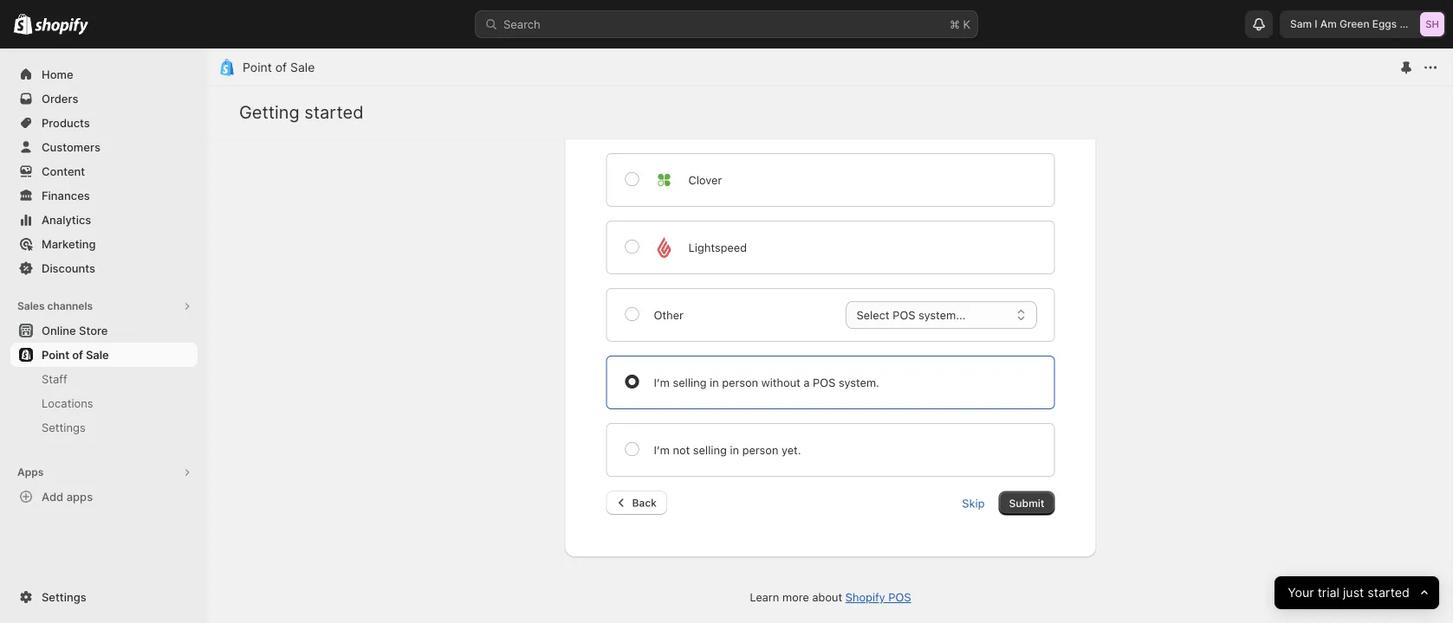 Task type: vqa. For each thing, say whether or not it's contained in the screenshot.
Browse button
no



Task type: describe. For each thing, give the bounding box(es) containing it.
products link
[[10, 111, 198, 135]]

marketing
[[42, 237, 96, 251]]

finances
[[42, 189, 90, 202]]

0 horizontal spatial point of sale
[[42, 348, 109, 362]]

customers
[[42, 140, 100, 154]]

ham
[[1421, 18, 1444, 30]]

store
[[79, 324, 108, 337]]

products
[[42, 116, 90, 130]]

online store link
[[10, 319, 198, 343]]

shopify image
[[35, 18, 89, 35]]

add apps button
[[10, 485, 198, 509]]

sales channels button
[[10, 295, 198, 319]]

staff
[[42, 373, 67, 386]]

add
[[42, 490, 63, 504]]

customers link
[[10, 135, 198, 159]]

0 horizontal spatial started
[[304, 102, 364, 123]]

1 settings from the top
[[42, 421, 86, 435]]

sales
[[17, 300, 45, 313]]

trial
[[1317, 586, 1339, 601]]

i
[[1315, 18, 1318, 30]]

1 vertical spatial point of sale link
[[10, 343, 198, 367]]

eggs
[[1372, 18, 1397, 30]]

2 settings from the top
[[42, 591, 86, 604]]

analytics
[[42, 213, 91, 227]]

channels
[[47, 300, 93, 313]]

your trial just started
[[1288, 586, 1410, 601]]

k
[[963, 17, 970, 31]]

orders link
[[10, 87, 198, 111]]

1 horizontal spatial of
[[275, 60, 287, 75]]

locations link
[[10, 392, 198, 416]]

sam i am green eggs and ham image
[[1420, 12, 1444, 36]]

shopify image
[[14, 14, 32, 34]]

home link
[[10, 62, 198, 87]]

getting
[[239, 102, 300, 123]]

content
[[42, 165, 85, 178]]



Task type: locate. For each thing, give the bounding box(es) containing it.
2 settings link from the top
[[10, 586, 198, 610]]

icon for point of sale image
[[218, 59, 236, 76]]

point right "icon for point of sale"
[[243, 60, 272, 75]]

sam
[[1290, 18, 1312, 30]]

point of sale up getting
[[243, 60, 315, 75]]

1 horizontal spatial sale
[[290, 60, 315, 75]]

1 vertical spatial of
[[72, 348, 83, 362]]

green
[[1339, 18, 1369, 30]]

point of sale down online store
[[42, 348, 109, 362]]

online store button
[[0, 319, 208, 343]]

0 vertical spatial settings
[[42, 421, 86, 435]]

⌘
[[950, 17, 960, 31]]

0 vertical spatial started
[[304, 102, 364, 123]]

point of sale link
[[243, 60, 315, 75], [10, 343, 198, 367]]

0 vertical spatial sale
[[290, 60, 315, 75]]

point of sale link up getting
[[243, 60, 315, 75]]

marketing link
[[10, 232, 198, 256]]

point
[[243, 60, 272, 75], [42, 348, 69, 362]]

1 vertical spatial started
[[1367, 586, 1410, 601]]

sam i am green eggs and ham
[[1290, 18, 1444, 30]]

1 settings link from the top
[[10, 416, 198, 440]]

point up staff
[[42, 348, 69, 362]]

0 vertical spatial point of sale link
[[243, 60, 315, 75]]

apps button
[[10, 461, 198, 485]]

orders
[[42, 92, 78, 105]]

of
[[275, 60, 287, 75], [72, 348, 83, 362]]

discounts
[[42, 262, 95, 275]]

your trial just started button
[[1274, 577, 1439, 610]]

staff link
[[10, 367, 198, 392]]

analytics link
[[10, 208, 198, 232]]

add apps
[[42, 490, 93, 504]]

started
[[304, 102, 364, 123], [1367, 586, 1410, 601]]

your
[[1288, 586, 1314, 601]]

and
[[1400, 18, 1418, 30]]

0 vertical spatial settings link
[[10, 416, 198, 440]]

1 vertical spatial settings link
[[10, 586, 198, 610]]

0 horizontal spatial point of sale link
[[10, 343, 198, 367]]

home
[[42, 68, 73, 81]]

1 vertical spatial point
[[42, 348, 69, 362]]

of down online store
[[72, 348, 83, 362]]

0 horizontal spatial of
[[72, 348, 83, 362]]

point of sale link down store
[[10, 343, 198, 367]]

1 horizontal spatial point of sale link
[[243, 60, 315, 75]]

1 vertical spatial sale
[[86, 348, 109, 362]]

sale
[[290, 60, 315, 75], [86, 348, 109, 362]]

0 vertical spatial point
[[243, 60, 272, 75]]

am
[[1320, 18, 1337, 30]]

just
[[1343, 586, 1364, 601]]

sales channels
[[17, 300, 93, 313]]

sale up getting started
[[290, 60, 315, 75]]

getting started
[[239, 102, 364, 123]]

apps
[[66, 490, 93, 504]]

online store
[[42, 324, 108, 337]]

settings link
[[10, 416, 198, 440], [10, 586, 198, 610]]

locations
[[42, 397, 93, 410]]

of up getting
[[275, 60, 287, 75]]

0 horizontal spatial sale
[[86, 348, 109, 362]]

1 vertical spatial point of sale
[[42, 348, 109, 362]]

settings
[[42, 421, 86, 435], [42, 591, 86, 604]]

point of sale
[[243, 60, 315, 75], [42, 348, 109, 362]]

content link
[[10, 159, 198, 184]]

online
[[42, 324, 76, 337]]

finances link
[[10, 184, 198, 208]]

sale down store
[[86, 348, 109, 362]]

0 vertical spatial point of sale
[[243, 60, 315, 75]]

0 vertical spatial of
[[275, 60, 287, 75]]

started inside dropdown button
[[1367, 586, 1410, 601]]

1 vertical spatial settings
[[42, 591, 86, 604]]

1 horizontal spatial point
[[243, 60, 272, 75]]

search
[[503, 17, 540, 31]]

started right getting
[[304, 102, 364, 123]]

1 horizontal spatial point of sale
[[243, 60, 315, 75]]

discounts link
[[10, 256, 198, 281]]

⌘ k
[[950, 17, 970, 31]]

started right just
[[1367, 586, 1410, 601]]

0 horizontal spatial point
[[42, 348, 69, 362]]

1 horizontal spatial started
[[1367, 586, 1410, 601]]

apps
[[17, 467, 44, 479]]



